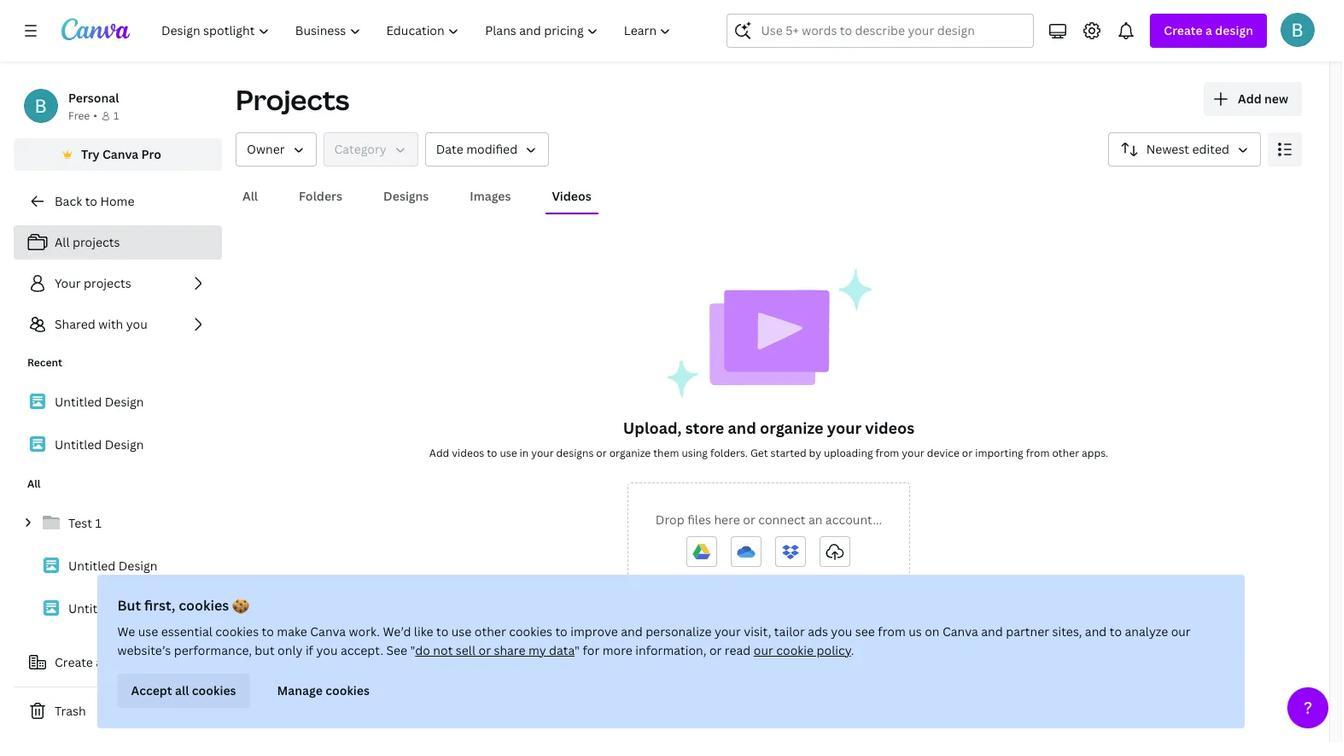 Task type: describe. For each thing, give the bounding box(es) containing it.
partner
[[1007, 623, 1050, 640]]

or right sell
[[479, 642, 491, 658]]

free
[[68, 108, 90, 123]]

for
[[583, 642, 600, 658]]

folders.
[[710, 446, 748, 460]]

all projects
[[55, 234, 120, 250]]

1 vertical spatial videos
[[452, 446, 485, 460]]

data
[[550, 642, 575, 658]]

design for third untitled design link from the bottom of the page
[[105, 436, 144, 453]]

and left partner
[[982, 623, 1004, 640]]

only
[[278, 642, 303, 658]]

1 vertical spatial our
[[754, 642, 774, 658]]

performance,
[[174, 642, 252, 658]]

our inside we use essential cookies to make canva work. we'd like to use other cookies to improve and personalize your visit, tailor ads you see from us on canva and partner sites, and to analyze our website's performance, but only if you accept. see "
[[1172, 623, 1192, 640]]

1 horizontal spatial you
[[317, 642, 338, 658]]

🍪
[[233, 596, 250, 615]]

designs button
[[377, 180, 436, 213]]

owner
[[247, 141, 285, 157]]

or right here
[[743, 512, 756, 528]]

designs
[[384, 188, 429, 204]]

videos
[[552, 188, 592, 204]]

images
[[470, 188, 511, 204]]

create for create a design
[[1164, 22, 1203, 38]]

we
[[118, 623, 136, 640]]

drop files here or connect an account...
[[656, 512, 882, 528]]

test 1
[[68, 515, 101, 531]]

and up do not sell or share my data " for more information, or read our cookie policy .
[[621, 623, 643, 640]]

make
[[277, 623, 308, 640]]

list containing untitled design
[[14, 384, 222, 463]]

cookies inside "button"
[[192, 682, 237, 699]]

untitled design for third untitled design link from the bottom of the page
[[55, 436, 144, 453]]

2 horizontal spatial you
[[832, 623, 853, 640]]

from right importing
[[1026, 446, 1050, 460]]

do not sell or share my data " for more information, or read our cookie policy .
[[416, 642, 855, 658]]

do
[[416, 642, 431, 658]]

sell
[[456, 642, 476, 658]]

try canva pro
[[81, 146, 161, 162]]

all projects link
[[14, 225, 222, 260]]

create a design button
[[1151, 14, 1267, 48]]

Date modified button
[[425, 132, 549, 167]]

create for create a team
[[55, 654, 93, 670]]

cookies up "my"
[[510, 623, 553, 640]]

0 vertical spatial organize
[[760, 418, 824, 438]]

" inside we use essential cookies to make canva work. we'd like to use other cookies to improve and personalize your visit, tailor ads you see from us on canva and partner sites, and to analyze our website's performance, but only if you accept. see "
[[411, 642, 416, 658]]

all for 'all' button
[[243, 188, 258, 204]]

projects for your projects
[[84, 275, 131, 291]]

if
[[306, 642, 314, 658]]

back
[[55, 193, 82, 209]]

accept.
[[341, 642, 384, 658]]

recent
[[27, 355, 62, 370]]

category
[[334, 141, 387, 157]]

from right the 'uploading'
[[876, 446, 900, 460]]

Search search field
[[761, 15, 1000, 47]]

brad klo image
[[1281, 13, 1315, 47]]

design for first untitled design link
[[105, 394, 144, 410]]

date modified
[[436, 141, 518, 157]]

videos button
[[545, 180, 598, 213]]

home
[[100, 193, 135, 209]]

use inside upload, store and organize your videos add videos to use in your designs or organize them using folders. get started by uploading from your device or importing from other apps.
[[500, 446, 517, 460]]

free •
[[68, 108, 97, 123]]

•
[[93, 108, 97, 123]]

projects for all projects
[[73, 234, 120, 250]]

uploading
[[824, 446, 873, 460]]

cookies up essential
[[179, 596, 230, 615]]

0 horizontal spatial use
[[139, 623, 159, 640]]

using
[[682, 446, 708, 460]]

test 1 link
[[14, 506, 222, 541]]

information,
[[636, 642, 707, 658]]

untitled for 1st untitled design link from the bottom of the page
[[68, 600, 116, 617]]

Owner button
[[236, 132, 316, 167]]

.
[[852, 642, 855, 658]]

0 vertical spatial 1
[[113, 108, 119, 123]]

cookies inside button
[[326, 682, 370, 699]]

edited
[[1193, 141, 1230, 157]]

untitled for third untitled design link from the top of the page
[[68, 558, 116, 574]]

3 untitled design link from the top
[[14, 548, 222, 584]]

with
[[98, 316, 123, 332]]

improve
[[571, 623, 619, 640]]

top level navigation element
[[150, 14, 686, 48]]

share
[[494, 642, 526, 658]]

try canva pro button
[[14, 138, 222, 171]]

shared with you
[[55, 316, 148, 332]]

to up but
[[262, 623, 274, 640]]

accept all cookies button
[[118, 674, 250, 708]]

get
[[751, 446, 768, 460]]

essential
[[162, 623, 213, 640]]

a for design
[[1206, 22, 1213, 38]]

all button
[[236, 180, 265, 213]]

canva inside try canva pro button
[[102, 146, 139, 162]]

list containing all projects
[[14, 225, 222, 342]]

analyze
[[1126, 623, 1169, 640]]

we'd
[[383, 623, 412, 640]]

trash link
[[14, 694, 222, 729]]

add new
[[1238, 91, 1289, 107]]

upload,
[[623, 418, 682, 438]]

add inside upload, store and organize your videos add videos to use in your designs or organize them using folders. get started by uploading from your device or importing from other apps.
[[429, 446, 450, 460]]

tailor
[[775, 623, 806, 640]]

them
[[653, 446, 679, 460]]

website's
[[118, 642, 171, 658]]

apps.
[[1082, 446, 1109, 460]]

to up data
[[556, 623, 568, 640]]

read
[[725, 642, 751, 658]]

back to home
[[55, 193, 135, 209]]

accept all cookies
[[132, 682, 237, 699]]

manage cookies button
[[264, 674, 384, 708]]

from inside we use essential cookies to make canva work. we'd like to use other cookies to improve and personalize your visit, tailor ads you see from us on canva and partner sites, and to analyze our website's performance, but only if you accept. see "
[[879, 623, 906, 640]]

your projects
[[55, 275, 131, 291]]

shared
[[55, 316, 95, 332]]

to inside back to home link
[[85, 193, 97, 209]]

and inside upload, store and organize your videos add videos to use in your designs or organize them using folders. get started by uploading from your device or importing from other apps.
[[728, 418, 757, 438]]

account...
[[826, 512, 882, 528]]

other inside we use essential cookies to make canva work. we'd like to use other cookies to improve and personalize your visit, tailor ads you see from us on canva and partner sites, and to analyze our website's performance, but only if you accept. see "
[[475, 623, 507, 640]]

folders button
[[292, 180, 349, 213]]

more
[[603, 642, 633, 658]]

newest edited
[[1147, 141, 1230, 157]]

add inside dropdown button
[[1238, 91, 1262, 107]]

see
[[856, 623, 876, 640]]

1 untitled design link from the top
[[14, 384, 222, 420]]

but first, cookies 🍪
[[118, 596, 250, 615]]

a for team
[[96, 654, 103, 670]]

design
[[1216, 22, 1254, 38]]

test
[[68, 515, 92, 531]]



Task type: vqa. For each thing, say whether or not it's contained in the screenshot.
the leftmost you
yes



Task type: locate. For each thing, give the bounding box(es) containing it.
a left team
[[96, 654, 103, 670]]

0 horizontal spatial other
[[475, 623, 507, 640]]

cookies down accept.
[[326, 682, 370, 699]]

organize
[[760, 418, 824, 438], [610, 446, 651, 460]]

back to home link
[[14, 184, 222, 219]]

device
[[927, 446, 960, 460]]

other left the apps. on the right of the page
[[1053, 446, 1080, 460]]

0 horizontal spatial all
[[27, 477, 41, 491]]

0 vertical spatial videos
[[865, 418, 915, 438]]

1 vertical spatial other
[[475, 623, 507, 640]]

to left analyze
[[1110, 623, 1123, 640]]

your
[[827, 418, 862, 438], [531, 446, 554, 460], [902, 446, 925, 460], [715, 623, 742, 640]]

projects inside 'your projects' link
[[84, 275, 131, 291]]

we use essential cookies to make canva work. we'd like to use other cookies to improve and personalize your visit, tailor ads you see from us on canva and partner sites, and to analyze our website's performance, but only if you accept. see "
[[118, 623, 1192, 658]]

try
[[81, 146, 100, 162]]

list containing test 1
[[14, 506, 222, 627]]

1 horizontal spatial our
[[1172, 623, 1192, 640]]

sites,
[[1053, 623, 1083, 640]]

do not sell or share my data link
[[416, 642, 575, 658]]

1 horizontal spatial other
[[1053, 446, 1080, 460]]

0 vertical spatial list
[[14, 225, 222, 342]]

a inside create a design dropdown button
[[1206, 22, 1213, 38]]

manage
[[278, 682, 323, 699]]

untitled design for first untitled design link
[[55, 394, 144, 410]]

4 untitled design link from the top
[[14, 591, 222, 627]]

policy
[[817, 642, 852, 658]]

untitled design link up website's
[[14, 591, 222, 627]]

untitled up test
[[55, 436, 102, 453]]

cookies
[[179, 596, 230, 615], [216, 623, 259, 640], [510, 623, 553, 640], [192, 682, 237, 699], [326, 682, 370, 699]]

videos up the 'uploading'
[[865, 418, 915, 438]]

untitled left but
[[68, 600, 116, 617]]

organize up started
[[760, 418, 824, 438]]

design down the "shared with you" link
[[105, 394, 144, 410]]

or
[[596, 446, 607, 460], [962, 446, 973, 460], [743, 512, 756, 528], [479, 642, 491, 658], [710, 642, 722, 658]]

designs
[[556, 446, 594, 460]]

videos left in
[[452, 446, 485, 460]]

importing
[[975, 446, 1024, 460]]

1 inside list
[[95, 515, 101, 531]]

untitled design for third untitled design link from the top of the page
[[68, 558, 158, 574]]

create a design
[[1164, 22, 1254, 38]]

untitled down test 1
[[68, 558, 116, 574]]

2 vertical spatial list
[[14, 506, 222, 627]]

canva right "try"
[[102, 146, 139, 162]]

to left in
[[487, 446, 498, 460]]

organize down "upload,"
[[610, 446, 651, 460]]

shared with you link
[[14, 307, 222, 342]]

" right see
[[411, 642, 416, 658]]

1 horizontal spatial use
[[452, 623, 472, 640]]

your up the 'uploading'
[[827, 418, 862, 438]]

modified
[[466, 141, 518, 157]]

2 vertical spatial you
[[317, 642, 338, 658]]

untitled for first untitled design link
[[55, 394, 102, 410]]

1 horizontal spatial create
[[1164, 22, 1203, 38]]

all
[[176, 682, 190, 699]]

ads
[[808, 623, 829, 640]]

you
[[126, 316, 148, 332], [832, 623, 853, 640], [317, 642, 338, 658]]

use
[[500, 446, 517, 460], [139, 623, 159, 640], [452, 623, 472, 640]]

1 right • in the left of the page
[[113, 108, 119, 123]]

like
[[414, 623, 434, 640]]

all
[[243, 188, 258, 204], [55, 234, 70, 250], [27, 477, 41, 491]]

an
[[809, 512, 823, 528]]

1 vertical spatial add
[[429, 446, 450, 460]]

by
[[809, 446, 822, 460]]

and right 'sites,'
[[1086, 623, 1108, 640]]

" left for
[[575, 642, 580, 658]]

newest
[[1147, 141, 1190, 157]]

all for all projects
[[55, 234, 70, 250]]

cookies down 🍪
[[216, 623, 259, 640]]

untitled for third untitled design link from the bottom of the page
[[55, 436, 102, 453]]

1 horizontal spatial canva
[[311, 623, 346, 640]]

projects inside all projects link
[[73, 234, 120, 250]]

1 vertical spatial organize
[[610, 446, 651, 460]]

design for third untitled design link from the top of the page
[[118, 558, 158, 574]]

design up we at the bottom left of page
[[118, 600, 158, 617]]

0 horizontal spatial 1
[[95, 515, 101, 531]]

and up the folders. at the right bottom of the page
[[728, 418, 757, 438]]

None search field
[[727, 14, 1035, 48]]

1 vertical spatial list
[[14, 384, 222, 463]]

1 horizontal spatial all
[[55, 234, 70, 250]]

not
[[434, 642, 453, 658]]

started
[[771, 446, 807, 460]]

date
[[436, 141, 463, 157]]

to inside upload, store and organize your videos add videos to use in your designs or organize them using folders. get started by uploading from your device or importing from other apps.
[[487, 446, 498, 460]]

1 horizontal spatial videos
[[865, 418, 915, 438]]

your
[[55, 275, 81, 291]]

cookies right all
[[192, 682, 237, 699]]

2 horizontal spatial canva
[[943, 623, 979, 640]]

personalize
[[646, 623, 712, 640]]

0 horizontal spatial videos
[[452, 446, 485, 460]]

2 vertical spatial all
[[27, 477, 41, 491]]

use up sell
[[452, 623, 472, 640]]

use up website's
[[139, 623, 159, 640]]

your projects link
[[14, 266, 222, 301]]

create left team
[[55, 654, 93, 670]]

create left "design"
[[1164, 22, 1203, 38]]

1 list from the top
[[14, 225, 222, 342]]

personal
[[68, 90, 119, 106]]

work.
[[349, 623, 381, 640]]

untitled design down "recent"
[[55, 394, 144, 410]]

1 vertical spatial a
[[96, 654, 103, 670]]

but
[[118, 596, 142, 615]]

folders
[[299, 188, 343, 204]]

projects
[[73, 234, 120, 250], [84, 275, 131, 291]]

canva right on
[[943, 623, 979, 640]]

0 horizontal spatial our
[[754, 642, 774, 658]]

0 horizontal spatial "
[[411, 642, 416, 658]]

design up but
[[118, 558, 158, 574]]

upload, store and organize your videos add videos to use in your designs or organize them using folders. get started by uploading from your device or importing from other apps.
[[429, 418, 1109, 460]]

you up policy
[[832, 623, 853, 640]]

1 vertical spatial 1
[[95, 515, 101, 531]]

1 horizontal spatial "
[[575, 642, 580, 658]]

create inside dropdown button
[[1164, 22, 1203, 38]]

a inside create a team button
[[96, 654, 103, 670]]

0 vertical spatial add
[[1238, 91, 1262, 107]]

0 vertical spatial projects
[[73, 234, 120, 250]]

a left "design"
[[1206, 22, 1213, 38]]

canva up the if
[[311, 623, 346, 640]]

our
[[1172, 623, 1192, 640], [754, 642, 774, 658]]

0 horizontal spatial add
[[429, 446, 450, 460]]

untitled design down 'test 1' link
[[68, 558, 158, 574]]

1 horizontal spatial 1
[[113, 108, 119, 123]]

Sort by button
[[1108, 132, 1261, 167]]

our right analyze
[[1172, 623, 1192, 640]]

0 horizontal spatial you
[[126, 316, 148, 332]]

all inside all projects link
[[55, 234, 70, 250]]

1 horizontal spatial a
[[1206, 22, 1213, 38]]

use left in
[[500, 446, 517, 460]]

1 horizontal spatial organize
[[760, 418, 824, 438]]

your right in
[[531, 446, 554, 460]]

untitled
[[55, 394, 102, 410], [55, 436, 102, 453], [68, 558, 116, 574], [68, 600, 116, 617]]

0 horizontal spatial a
[[96, 654, 103, 670]]

0 horizontal spatial create
[[55, 654, 93, 670]]

you right with
[[126, 316, 148, 332]]

you right the if
[[317, 642, 338, 658]]

0 horizontal spatial organize
[[610, 446, 651, 460]]

other
[[1053, 446, 1080, 460], [475, 623, 507, 640]]

pro
[[141, 146, 161, 162]]

2 horizontal spatial all
[[243, 188, 258, 204]]

design for 1st untitled design link from the bottom of the page
[[118, 600, 158, 617]]

1 vertical spatial create
[[55, 654, 93, 670]]

drop
[[656, 512, 685, 528]]

1 right test
[[95, 515, 101, 531]]

0 vertical spatial other
[[1053, 446, 1080, 460]]

add left new
[[1238, 91, 1262, 107]]

your inside we use essential cookies to make canva work. we'd like to use other cookies to improve and personalize your visit, tailor ads you see from us on canva and partner sites, and to analyze our website's performance, but only if you accept. see "
[[715, 623, 742, 640]]

0 vertical spatial you
[[126, 316, 148, 332]]

your up read
[[715, 623, 742, 640]]

0 vertical spatial create
[[1164, 22, 1203, 38]]

2 list from the top
[[14, 384, 222, 463]]

to right back
[[85, 193, 97, 209]]

or left read
[[710, 642, 722, 658]]

videos
[[865, 418, 915, 438], [452, 446, 485, 460]]

2 " from the left
[[575, 642, 580, 658]]

first,
[[145, 596, 176, 615]]

all inside 'all' button
[[243, 188, 258, 204]]

canva
[[102, 146, 139, 162], [311, 623, 346, 640], [943, 623, 979, 640]]

my
[[529, 642, 547, 658]]

untitled design link up 'test 1' link
[[14, 427, 222, 463]]

files
[[688, 512, 711, 528]]

untitled design link up but
[[14, 548, 222, 584]]

1 " from the left
[[411, 642, 416, 658]]

2 horizontal spatial use
[[500, 446, 517, 460]]

1 horizontal spatial add
[[1238, 91, 1262, 107]]

projects down back to home
[[73, 234, 120, 250]]

1 vertical spatial projects
[[84, 275, 131, 291]]

and
[[728, 418, 757, 438], [621, 623, 643, 640], [982, 623, 1004, 640], [1086, 623, 1108, 640]]

design up 'test 1' link
[[105, 436, 144, 453]]

add left in
[[429, 446, 450, 460]]

other up do not sell or share my data "link"
[[475, 623, 507, 640]]

1 vertical spatial all
[[55, 234, 70, 250]]

other inside upload, store and organize your videos add videos to use in your designs or organize them using folders. get started by uploading from your device or importing from other apps.
[[1053, 446, 1080, 460]]

our cookie policy link
[[754, 642, 852, 658]]

2 untitled design link from the top
[[14, 427, 222, 463]]

list
[[14, 225, 222, 342], [14, 384, 222, 463], [14, 506, 222, 627]]

new
[[1265, 91, 1289, 107]]

or right device
[[962, 446, 973, 460]]

untitled design link
[[14, 384, 222, 420], [14, 427, 222, 463], [14, 548, 222, 584], [14, 591, 222, 627]]

our down visit,
[[754, 642, 774, 658]]

create inside button
[[55, 654, 93, 670]]

your left device
[[902, 446, 925, 460]]

0 vertical spatial a
[[1206, 22, 1213, 38]]

images button
[[463, 180, 518, 213]]

here
[[714, 512, 740, 528]]

1 vertical spatial you
[[832, 623, 853, 640]]

from left 'us'
[[879, 623, 906, 640]]

untitled down "recent"
[[55, 394, 102, 410]]

untitled design for 1st untitled design link from the bottom of the page
[[68, 600, 158, 617]]

create a team button
[[14, 646, 222, 680]]

manage cookies
[[278, 682, 370, 699]]

to right like
[[437, 623, 449, 640]]

from
[[876, 446, 900, 460], [1026, 446, 1050, 460], [879, 623, 906, 640]]

3 list from the top
[[14, 506, 222, 627]]

connect
[[759, 512, 806, 528]]

Category button
[[323, 132, 418, 167]]

0 vertical spatial all
[[243, 188, 258, 204]]

untitled design up we at the bottom left of page
[[68, 600, 158, 617]]

but
[[255, 642, 275, 658]]

0 horizontal spatial canva
[[102, 146, 139, 162]]

untitled design up test 1
[[55, 436, 144, 453]]

create a team
[[55, 654, 135, 670]]

0 vertical spatial our
[[1172, 623, 1192, 640]]

projects right your
[[84, 275, 131, 291]]

store
[[686, 418, 725, 438]]

but first, cookies 🍪 dialog
[[97, 575, 1245, 729]]

untitled design link down the "shared with you" link
[[14, 384, 222, 420]]

or right designs
[[596, 446, 607, 460]]

cookie
[[777, 642, 814, 658]]



